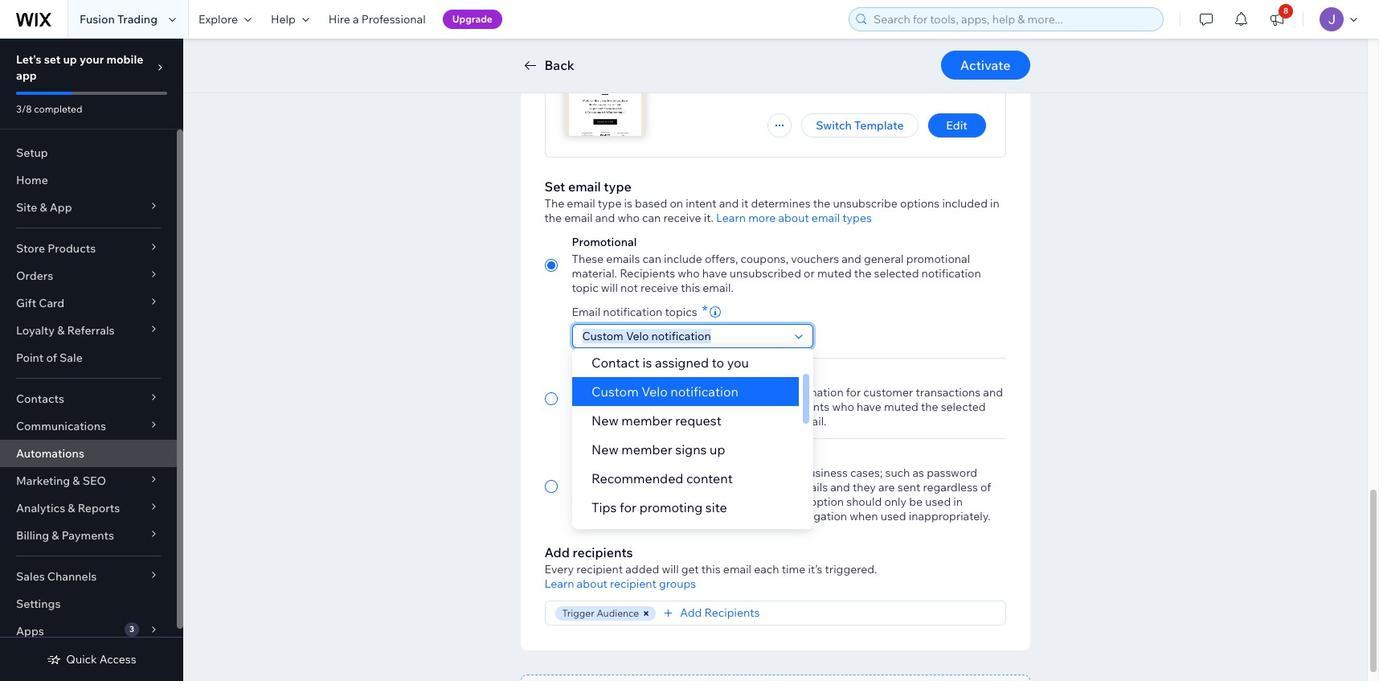 Task type: describe. For each thing, give the bounding box(es) containing it.
email notification topics *
[[572, 302, 708, 320]]

professional
[[362, 12, 426, 27]]

receive inside "promotional these emails can include offers, coupons, vouchers and general promotional material. recipients who have unsubscribed or muted the selected notification topic will not receive this email."
[[641, 281, 679, 295]]

order
[[666, 400, 695, 414]]

add for recipients
[[545, 544, 570, 560]]

is inside list box
[[643, 355, 652, 371]]

contacts
[[16, 392, 64, 406]]

& for analytics
[[68, 501, 75, 515]]

include
[[664, 252, 703, 266]]

quick access
[[66, 652, 136, 667]]

switch template button
[[802, 113, 919, 138]]

customer
[[864, 385, 914, 400]]

preview image
[[565, 55, 645, 136]]

payments
[[62, 528, 114, 543]]

unable
[[681, 480, 717, 495]]

marketing
[[16, 474, 70, 488]]

offers,
[[705, 252, 738, 266]]

they
[[853, 480, 876, 495]]

edit button
[[928, 113, 986, 138]]

for for information
[[847, 385, 861, 400]]

such inside business critical these emails should be sent only for critical business cases; such as password reset. recipients are unable to mute these emails and they are sent regardless of the recipient's consent to receive emails. this option should only be used in extreme cases as it may expose you to legal litigation when used inappropriately.
[[886, 466, 911, 480]]

hire a professional
[[329, 12, 426, 27]]

8
[[1284, 6, 1289, 16]]

1 horizontal spatial critical
[[764, 466, 800, 480]]

automations link
[[0, 440, 177, 467]]

time
[[782, 562, 806, 577]]

sidebar element
[[0, 39, 183, 681]]

the down set
[[545, 211, 562, 225]]

determines
[[751, 196, 811, 211]]

selected inside business transactional these emails provide essential business information for customer transactions and activities; such as order confirmations. recipients who have muted the selected email notification topic will not receive this email.
[[941, 400, 986, 414]]

seo
[[83, 474, 106, 488]]

every
[[545, 562, 574, 577]]

to left site at the bottom right of page
[[693, 495, 704, 509]]

email inside business transactional these emails provide essential business information for customer transactions and activities; such as order confirmations. recipients who have muted the selected email notification topic will not receive this email.
[[572, 414, 600, 429]]

recipients inside business transactional these emails provide essential business information for customer transactions and activities; such as order confirmations. recipients who have muted the selected email notification topic will not receive this email.
[[775, 400, 830, 414]]

point of sale link
[[0, 344, 177, 372]]

email down set email type on the top of the page
[[567, 196, 596, 211]]

trigger audience
[[562, 607, 639, 619]]

email left "types"
[[812, 211, 840, 225]]

1 horizontal spatial should
[[847, 495, 882, 509]]

2 vertical spatial as
[[650, 509, 662, 523]]

add recipients button
[[661, 606, 760, 620]]

set
[[44, 52, 61, 67]]

to left legal
[[760, 509, 771, 523]]

or
[[804, 266, 815, 281]]

hire a professional link
[[319, 0, 436, 39]]

the inside business transactional these emails provide essential business information for customer transactions and activities; such as order confirmations. recipients who have muted the selected email notification topic will not receive this email.
[[921, 400, 939, 414]]

transactional
[[622, 368, 691, 383]]

when
[[850, 509, 879, 523]]

& for site
[[40, 200, 47, 215]]

0 horizontal spatial used
[[881, 509, 907, 523]]

1 horizontal spatial up
[[710, 441, 725, 458]]

of inside sidebar element
[[46, 351, 57, 365]]

is inside the email type is based on intent and it determines the unsubscribe options included in the email and who can receive it.
[[624, 196, 633, 211]]

litigation
[[801, 509, 848, 523]]

home
[[16, 173, 48, 187]]

vouchers
[[791, 252, 840, 266]]

recipients inside "promotional these emails can include offers, coupons, vouchers and general promotional material. recipients who have unsubscribed or muted the selected notification topic will not receive this email."
[[620, 266, 676, 281]]

these for business critical
[[572, 466, 604, 480]]

0 vertical spatial about
[[779, 211, 810, 225]]

add recipients every recipient added will get this email each time it's triggered. learn about recipient groups
[[545, 544, 878, 591]]

sales channels
[[16, 569, 97, 584]]

3/8 completed
[[16, 103, 82, 115]]

app
[[50, 200, 72, 215]]

and inside business transactional these emails provide essential business information for customer transactions and activities; such as order confirmations. recipients who have muted the selected email notification topic will not receive this email.
[[984, 385, 1004, 400]]

2 are from the left
[[879, 480, 896, 495]]

you inside list box
[[727, 355, 749, 371]]

site & app button
[[0, 194, 177, 221]]

gift
[[16, 296, 36, 310]]

custom velo notification
[[591, 384, 739, 400]]

audience
[[597, 607, 639, 619]]

emails.
[[747, 495, 784, 509]]

will inside business transactional these emails provide essential business information for customer transactions and activities; such as order confirmations. recipients who have muted the selected email notification topic will not receive this email.
[[694, 414, 711, 429]]

assigned
[[655, 355, 709, 371]]

site & app
[[16, 200, 72, 215]]

groups
[[659, 577, 697, 591]]

reports
[[78, 501, 120, 515]]

unsubscribed
[[730, 266, 802, 281]]

1 horizontal spatial sent
[[898, 480, 921, 495]]

recipient up audience at left bottom
[[610, 577, 657, 591]]

about inside add recipients every recipient added will get this email each time it's triggered. learn about recipient groups
[[577, 577, 608, 591]]

topic inside "promotional these emails can include offers, coupons, vouchers and general promotional material. recipients who have unsubscribed or muted the selected notification topic will not receive this email."
[[572, 281, 599, 295]]

1 horizontal spatial learn
[[717, 211, 746, 225]]

these inside "promotional these emails can include offers, coupons, vouchers and general promotional material. recipients who have unsubscribed or muted the selected notification topic will not receive this email."
[[572, 252, 604, 266]]

notification inside "promotional these emails can include offers, coupons, vouchers and general promotional material. recipients who have unsubscribed or muted the selected notification topic will not receive this email."
[[922, 266, 982, 281]]

have inside business transactional these emails provide essential business information for customer transactions and activities; such as order confirmations. recipients who have muted the selected email notification topic will not receive this email.
[[857, 400, 882, 414]]

business transactional these emails provide essential business information for customer transactions and activities; such as order confirmations. recipients who have muted the selected email notification topic will not receive this email.
[[572, 368, 1004, 429]]

Email notification topics field
[[578, 325, 790, 347]]

of inside business critical these emails should be sent only for critical business cases; such as password reset. recipients are unable to mute these emails and they are sent regardless of the recipient's consent to receive emails. this option should only be used in extreme cases as it may expose you to legal litigation when used inappropriately.
[[981, 480, 992, 495]]

fusion
[[80, 12, 115, 27]]

consent
[[649, 495, 691, 509]]

and inside "promotional these emails can include offers, coupons, vouchers and general promotional material. recipients who have unsubscribed or muted the selected notification topic will not receive this email."
[[842, 252, 862, 266]]

reminders
[[671, 528, 732, 544]]

0 vertical spatial be
[[681, 466, 694, 480]]

receive inside business transactional these emails provide essential business information for customer transactions and activities; such as order confirmations. recipients who have muted the selected email notification topic will not receive this email.
[[734, 414, 772, 429]]

switch
[[816, 118, 852, 133]]

1 are from the left
[[662, 480, 679, 495]]

site
[[16, 200, 37, 215]]

for inside list box
[[620, 499, 637, 515]]

this inside add recipients every recipient added will get this email each time it's triggered. learn about recipient groups
[[702, 562, 721, 577]]

marketing & seo
[[16, 474, 106, 488]]

these
[[762, 480, 792, 495]]

hire
[[329, 12, 351, 27]]

email right set
[[568, 179, 601, 195]]

setup link
[[0, 139, 177, 166]]

it's
[[808, 562, 823, 577]]

automations
[[16, 446, 84, 461]]

store products
[[16, 241, 96, 256]]

as inside business transactional these emails provide essential business information for customer transactions and activities; such as order confirmations. recipients who have muted the selected email notification topic will not receive this email.
[[652, 400, 664, 414]]

have inside "promotional these emails can include offers, coupons, vouchers and general promotional material. recipients who have unsubscribed or muted the selected notification topic will not receive this email."
[[703, 266, 727, 281]]

new member request
[[591, 413, 722, 429]]

you inside business critical these emails should be sent only for critical business cases; such as password reset. recipients are unable to mute these emails and they are sent regardless of the recipient's consent to receive emails. this option should only be used in extreme cases as it may expose you to legal litigation when used inappropriately.
[[739, 509, 758, 523]]

0 vertical spatial only
[[722, 466, 745, 480]]

recipients down add recipients every recipient added will get this email each time it's triggered. learn about recipient groups
[[705, 606, 760, 620]]

0 vertical spatial critical
[[622, 449, 658, 463]]

member for request
[[621, 413, 672, 429]]

inappropriately.
[[909, 509, 991, 523]]

store products button
[[0, 235, 177, 262]]

can inside the email type is based on intent and it determines the unsubscribe options included in the email and who can receive it.
[[642, 211, 661, 225]]

card
[[39, 296, 64, 310]]

content
[[686, 470, 733, 486]]

notification inside option
[[671, 384, 739, 400]]

loyalty & referrals
[[16, 323, 115, 338]]

fusion trading
[[80, 12, 158, 27]]

email
[[572, 305, 601, 319]]

who for transactional
[[833, 400, 855, 414]]

emails inside business transactional these emails provide essential business information for customer transactions and activities; such as order confirmations. recipients who have muted the selected email notification topic will not receive this email.
[[607, 385, 640, 400]]

activate button
[[942, 51, 1030, 80]]

products
[[48, 241, 96, 256]]

sale
[[60, 351, 83, 365]]

type for the email type is based on intent and it determines the unsubscribe options included in the email and who can receive it.
[[598, 196, 622, 211]]

1 vertical spatial only
[[885, 495, 907, 509]]

general
[[864, 252, 904, 266]]

& for billing
[[52, 528, 59, 543]]

your
[[80, 52, 104, 67]]

orders button
[[0, 262, 177, 289]]

access
[[100, 652, 136, 667]]

1 vertical spatial be
[[910, 495, 923, 509]]

new for new member request
[[591, 413, 619, 429]]

email. inside business transactional these emails provide essential business information for customer transactions and activities; such as order confirmations. recipients who have muted the selected email notification topic will not receive this email.
[[796, 414, 827, 429]]

email inside add recipients every recipient added will get this email each time it's triggered. learn about recipient groups
[[724, 562, 752, 577]]

8 button
[[1260, 0, 1295, 39]]

signs
[[675, 441, 707, 458]]

mobile
[[106, 52, 143, 67]]

reset.
[[572, 480, 601, 495]]

business inside business critical these emails should be sent only for critical business cases; such as password reset. recipients are unable to mute these emails and they are sent regardless of the recipient's consent to receive emails. this option should only be used in extreme cases as it may expose you to legal litigation when used inappropriately.
[[802, 466, 848, 480]]

1 vertical spatial as
[[913, 466, 925, 480]]



Task type: vqa. For each thing, say whether or not it's contained in the screenshot.
bottommost MEMBER STATUS
no



Task type: locate. For each thing, give the bounding box(es) containing it.
you up essential
[[727, 355, 749, 371]]

member
[[621, 413, 672, 429], [621, 441, 672, 458]]

receive up email notification topics *
[[641, 281, 679, 295]]

should
[[643, 466, 678, 480], [847, 495, 882, 509]]

only right unable
[[722, 466, 745, 480]]

switch template
[[816, 118, 904, 133]]

who for email
[[618, 211, 640, 225]]

1 horizontal spatial only
[[885, 495, 907, 509]]

0 horizontal spatial topic
[[572, 281, 599, 295]]

0 horizontal spatial critical
[[622, 449, 658, 463]]

muted
[[818, 266, 852, 281], [885, 400, 919, 414]]

can left on
[[642, 211, 661, 225]]

business up custom
[[572, 368, 619, 383]]

2 vertical spatial will
[[662, 562, 679, 577]]

0 vertical spatial new
[[591, 413, 619, 429]]

activities;
[[572, 400, 622, 414]]

add down groups
[[680, 606, 702, 620]]

updates
[[591, 528, 642, 544]]

material.
[[572, 266, 618, 281]]

recipient down recipients
[[577, 562, 623, 577]]

who up promotional
[[618, 211, 640, 225]]

1 vertical spatial learn
[[545, 577, 574, 591]]

1 vertical spatial is
[[643, 355, 652, 371]]

1 horizontal spatial used
[[926, 495, 951, 509]]

1 new from the top
[[591, 413, 619, 429]]

cases;
[[851, 466, 883, 480]]

emails up litigation
[[794, 480, 828, 495]]

to left mute
[[719, 480, 730, 495]]

& inside the site & app popup button
[[40, 200, 47, 215]]

add
[[545, 544, 570, 560], [680, 606, 702, 620]]

business inside business transactional these emails provide essential business information for customer transactions and activities; such as order confirmations. recipients who have muted the selected email notification topic will not receive this email.
[[735, 385, 781, 400]]

confirmations.
[[697, 400, 772, 414]]

0 vertical spatial for
[[847, 385, 861, 400]]

1 horizontal spatial business
[[802, 466, 848, 480]]

settings
[[16, 597, 61, 611]]

upgrade
[[452, 13, 493, 25]]

1 horizontal spatial such
[[886, 466, 911, 480]]

topic down custom velo notification option
[[665, 414, 692, 429]]

about right more at the top of the page
[[779, 211, 810, 225]]

essential
[[685, 385, 732, 400]]

critical up this
[[764, 466, 800, 480]]

0 horizontal spatial only
[[722, 466, 745, 480]]

list box
[[572, 348, 813, 551]]

email. down information
[[796, 414, 827, 429]]

and inside business critical these emails should be sent only for critical business cases; such as password reset. recipients are unable to mute these emails and they are sent regardless of the recipient's consent to receive emails. this option should only be used in extreme cases as it may expose you to legal litigation when used inappropriately.
[[831, 480, 851, 495]]

template
[[855, 118, 904, 133]]

may
[[674, 509, 696, 523]]

business
[[572, 368, 619, 383], [572, 449, 619, 463]]

& right billing
[[52, 528, 59, 543]]

0 horizontal spatial it
[[664, 509, 671, 523]]

in down "password"
[[954, 495, 963, 509]]

0 vertical spatial email.
[[703, 281, 734, 295]]

& for loyalty
[[57, 323, 65, 338]]

receive inside business critical these emails should be sent only for critical business cases; such as password reset. recipients are unable to mute these emails and they are sent regardless of the recipient's consent to receive emails. this option should only be used in extreme cases as it may expose you to legal litigation when used inappropriately.
[[707, 495, 744, 509]]

1 vertical spatial muted
[[885, 400, 919, 414]]

1 vertical spatial who
[[678, 266, 700, 281]]

notification inside email notification topics *
[[603, 305, 663, 319]]

Search for tools, apps, help & more... field
[[869, 8, 1159, 31]]

1 member from the top
[[621, 413, 672, 429]]

0 vertical spatial not
[[621, 281, 638, 295]]

0 horizontal spatial who
[[618, 211, 640, 225]]

promoting
[[639, 499, 703, 515]]

password
[[927, 466, 978, 480]]

0 horizontal spatial this
[[681, 281, 700, 295]]

3/8
[[16, 103, 32, 115]]

notification down custom
[[603, 414, 663, 429]]

2 horizontal spatial who
[[833, 400, 855, 414]]

member down velo
[[621, 413, 672, 429]]

0 vertical spatial should
[[643, 466, 678, 480]]

these down contact in the bottom of the page
[[572, 385, 604, 400]]

this right get
[[702, 562, 721, 577]]

type inside the email type is based on intent and it determines the unsubscribe options included in the email and who can receive it.
[[598, 196, 622, 211]]

back
[[545, 57, 575, 73]]

gift card
[[16, 296, 64, 310]]

& inside analytics & reports popup button
[[68, 501, 75, 515]]

1 vertical spatial in
[[954, 495, 963, 509]]

included
[[943, 196, 988, 211]]

1 horizontal spatial muted
[[885, 400, 919, 414]]

and left general
[[842, 252, 862, 266]]

2 vertical spatial for
[[620, 499, 637, 515]]

1 vertical spatial these
[[572, 385, 604, 400]]

& inside marketing & seo popup button
[[73, 474, 80, 488]]

up right signs
[[710, 441, 725, 458]]

business up option
[[802, 466, 848, 480]]

for left these at the right bottom of the page
[[747, 466, 762, 480]]

receive inside the email type is based on intent and it determines the unsubscribe options included in the email and who can receive it.
[[664, 211, 702, 225]]

a
[[353, 12, 359, 27]]

and right "it."
[[719, 196, 739, 211]]

promotional
[[907, 252, 971, 266]]

0 horizontal spatial add
[[545, 544, 570, 560]]

1 horizontal spatial of
[[981, 480, 992, 495]]

0 vertical spatial in
[[991, 196, 1000, 211]]

recipient's
[[592, 495, 646, 509]]

member for signs
[[621, 441, 672, 458]]

2 vertical spatial this
[[702, 562, 721, 577]]

types
[[843, 211, 872, 225]]

will up email notification topics *
[[601, 281, 618, 295]]

who inside "promotional these emails can include offers, coupons, vouchers and general promotional material. recipients who have unsubscribed or muted the selected notification topic will not receive this email."
[[678, 266, 700, 281]]

2 business from the top
[[572, 449, 619, 463]]

add inside add recipients every recipient added will get this email each time it's triggered. learn about recipient groups
[[545, 544, 570, 560]]

will inside add recipients every recipient added will get this email each time it's triggered. learn about recipient groups
[[662, 562, 679, 577]]

analytics & reports
[[16, 501, 120, 515]]

communications
[[16, 419, 106, 433]]

add for recipients
[[680, 606, 702, 620]]

and up promotional
[[596, 211, 615, 225]]

0 horizontal spatial selected
[[875, 266, 920, 281]]

used down "password"
[[926, 495, 951, 509]]

of left sale
[[46, 351, 57, 365]]

0 vertical spatial of
[[46, 351, 57, 365]]

email.
[[703, 281, 734, 295], [796, 414, 827, 429]]

these inside business critical these emails should be sent only for critical business cases; such as password reset. recipients are unable to mute these emails and they are sent regardless of the recipient's consent to receive emails. this option should only be used in extreme cases as it may expose you to legal litigation when used inappropriately.
[[572, 466, 604, 480]]

0 vertical spatial learn
[[717, 211, 746, 225]]

0 horizontal spatial such
[[624, 400, 649, 414]]

2 vertical spatial these
[[572, 466, 604, 480]]

2 these from the top
[[572, 385, 604, 400]]

it inside the email type is based on intent and it determines the unsubscribe options included in the email and who can receive it.
[[742, 196, 749, 211]]

1 vertical spatial for
[[747, 466, 762, 480]]

0 horizontal spatial up
[[63, 52, 77, 67]]

will inside "promotional these emails can include offers, coupons, vouchers and general promotional material. recipients who have unsubscribed or muted the selected notification topic will not receive this email."
[[601, 281, 618, 295]]

2 horizontal spatial will
[[694, 414, 711, 429]]

business critical these emails should be sent only for critical business cases; such as password reset. recipients are unable to mute these emails and they are sent regardless of the recipient's consent to receive emails. this option should only be used in extreme cases as it may expose you to legal litigation when used inappropriately.
[[572, 449, 992, 523]]

to
[[712, 355, 724, 371], [719, 480, 730, 495], [693, 495, 704, 509], [760, 509, 771, 523]]

1 horizontal spatial email.
[[796, 414, 827, 429]]

and
[[719, 196, 739, 211], [596, 211, 615, 225], [842, 252, 862, 266], [984, 385, 1004, 400], [831, 480, 851, 495], [645, 528, 668, 544]]

0 vertical spatial it
[[742, 196, 749, 211]]

1 vertical spatial critical
[[764, 466, 800, 480]]

2 member from the top
[[621, 441, 672, 458]]

& inside "loyalty & referrals" popup button
[[57, 323, 65, 338]]

such inside business transactional these emails provide essential business information for customer transactions and activities; such as order confirmations. recipients who have muted the selected email notification topic will not receive this email.
[[624, 400, 649, 414]]

the left tips
[[572, 495, 590, 509]]

0 vertical spatial these
[[572, 252, 604, 266]]

1 vertical spatial you
[[739, 509, 758, 523]]

1 horizontal spatial who
[[678, 266, 700, 281]]

email down custom
[[572, 414, 600, 429]]

used right the when
[[881, 509, 907, 523]]

these
[[572, 252, 604, 266], [572, 385, 604, 400], [572, 466, 604, 480]]

have right information
[[857, 400, 882, 414]]

billing
[[16, 528, 49, 543]]

0 vertical spatial add
[[545, 544, 570, 560]]

help button
[[261, 0, 319, 39]]

selected inside "promotional these emails can include offers, coupons, vouchers and general promotional material. recipients who have unsubscribed or muted the selected notification topic will not receive this email."
[[875, 266, 920, 281]]

the inside "promotional these emails can include offers, coupons, vouchers and general promotional material. recipients who have unsubscribed or muted the selected notification topic will not receive this email."
[[855, 266, 872, 281]]

receive down content
[[707, 495, 744, 509]]

learn
[[717, 211, 746, 225], [545, 577, 574, 591]]

business up reset.
[[572, 449, 619, 463]]

new down custom
[[591, 413, 619, 429]]

are right they
[[879, 480, 896, 495]]

are
[[662, 480, 679, 495], [879, 480, 896, 495]]

for
[[847, 385, 861, 400], [747, 466, 762, 480], [620, 499, 637, 515]]

quick access button
[[47, 652, 136, 667]]

promotional
[[572, 235, 637, 249]]

& for marketing
[[73, 474, 80, 488]]

1 horizontal spatial topic
[[665, 414, 692, 429]]

0 horizontal spatial sent
[[697, 466, 720, 480]]

0 horizontal spatial should
[[643, 466, 678, 480]]

quick
[[66, 652, 97, 667]]

muted inside business transactional these emails provide essential business information for customer transactions and activities; such as order confirmations. recipients who have muted the selected email notification topic will not receive this email.
[[885, 400, 919, 414]]

up right set
[[63, 52, 77, 67]]

topic up email
[[572, 281, 599, 295]]

the email type is based on intent and it determines the unsubscribe options included in the email and who can receive it.
[[545, 196, 1000, 225]]

1 vertical spatial business
[[802, 466, 848, 480]]

learn more about email types
[[717, 211, 872, 225]]

completed
[[34, 103, 82, 115]]

2 new from the top
[[591, 441, 619, 458]]

point
[[16, 351, 44, 365]]

0 vertical spatial type
[[604, 179, 632, 195]]

selected down options
[[875, 266, 920, 281]]

cases
[[618, 509, 647, 523]]

point of sale
[[16, 351, 83, 365]]

notification right email
[[603, 305, 663, 319]]

1 vertical spatial have
[[857, 400, 882, 414]]

0 horizontal spatial not
[[621, 281, 638, 295]]

0 horizontal spatial email.
[[703, 281, 734, 295]]

1 horizontal spatial will
[[662, 562, 679, 577]]

1 vertical spatial such
[[886, 466, 911, 480]]

explore
[[199, 12, 238, 27]]

legal
[[774, 509, 799, 523]]

it left may
[[664, 509, 671, 523]]

for inside business transactional these emails provide essential business information for customer transactions and activities; such as order confirmations. recipients who have muted the selected email notification topic will not receive this email.
[[847, 385, 861, 400]]

for for only
[[747, 466, 762, 480]]

unsubscribe
[[833, 196, 898, 211]]

emails down promotional
[[607, 252, 640, 266]]

as left order
[[652, 400, 664, 414]]

who inside business transactional these emails provide essential business information for customer transactions and activities; such as order confirmations. recipients who have muted the selected email notification topic will not receive this email.
[[833, 400, 855, 414]]

0 horizontal spatial is
[[624, 196, 633, 211]]

intent
[[686, 196, 717, 211]]

who left offers,
[[678, 266, 700, 281]]

added
[[626, 562, 660, 577]]

about up trigger audience
[[577, 577, 608, 591]]

receive left "it."
[[664, 211, 702, 225]]

these down promotional
[[572, 252, 604, 266]]

who
[[618, 211, 640, 225], [678, 266, 700, 281], [833, 400, 855, 414]]

business for business critical these emails should be sent only for critical business cases; such as password reset. recipients are unable to mute these emails and they are sent regardless of the recipient's consent to receive emails. this option should only be used in extreme cases as it may expose you to legal litigation when used inappropriately.
[[572, 449, 619, 463]]

email left each
[[724, 562, 752, 577]]

up inside let's set up your mobile app
[[63, 52, 77, 67]]

recommended
[[591, 470, 683, 486]]

business right essential
[[735, 385, 781, 400]]

notification inside business transactional these emails provide essential business information for customer transactions and activities; such as order confirmations. recipients who have muted the selected email notification topic will not receive this email.
[[603, 414, 663, 429]]

in inside the email type is based on intent and it determines the unsubscribe options included in the email and who can receive it.
[[991, 196, 1000, 211]]

velo
[[641, 384, 668, 400]]

gift card button
[[0, 289, 177, 317]]

business inside business transactional these emails provide essential business information for customer transactions and activities; such as order confirmations. recipients who have muted the selected email notification topic will not receive this email.
[[572, 368, 619, 383]]

recipients inside business critical these emails should be sent only for critical business cases; such as password reset. recipients are unable to mute these emails and they are sent regardless of the recipient's consent to receive emails. this option should only be used in extreme cases as it may expose you to legal litigation when used inappropriately.
[[604, 480, 659, 495]]

who left customer
[[833, 400, 855, 414]]

not up email notification topics *
[[621, 281, 638, 295]]

notification up request
[[671, 384, 739, 400]]

type up promotional
[[604, 179, 632, 195]]

the right customer
[[921, 400, 939, 414]]

analytics
[[16, 501, 65, 515]]

*
[[702, 302, 708, 320]]

0 vertical spatial member
[[621, 413, 672, 429]]

this inside business transactional these emails provide essential business information for customer transactions and activities; such as order confirmations. recipients who have muted the selected email notification topic will not receive this email.
[[774, 414, 793, 429]]

receive right request
[[734, 414, 772, 429]]

0 vertical spatial you
[[727, 355, 749, 371]]

type down set email type on the top of the page
[[598, 196, 622, 211]]

have up *
[[703, 266, 727, 281]]

can
[[642, 211, 661, 225], [643, 252, 662, 266]]

is
[[624, 196, 633, 211], [643, 355, 652, 371]]

1 horizontal spatial not
[[714, 414, 731, 429]]

recipients
[[573, 544, 633, 560]]

are up promoting on the bottom of page
[[662, 480, 679, 495]]

1 vertical spatial not
[[714, 414, 731, 429]]

3 these from the top
[[572, 466, 604, 480]]

this down information
[[774, 414, 793, 429]]

& right the site
[[40, 200, 47, 215]]

let's set up your mobile app
[[16, 52, 143, 83]]

these for business transactional
[[572, 385, 604, 400]]

emails up recipient's
[[607, 466, 640, 480]]

1 horizontal spatial about
[[779, 211, 810, 225]]

for inside business critical these emails should be sent only for critical business cases; such as password reset. recipients are unable to mute these emails and they are sent regardless of the recipient's consent to receive emails. this option should only be used in extreme cases as it may expose you to legal litigation when used inappropriately.
[[747, 466, 762, 480]]

0 horizontal spatial will
[[601, 281, 618, 295]]

the left "types"
[[814, 196, 831, 211]]

sent left regardless
[[898, 480, 921, 495]]

learn inside add recipients every recipient added will get this email each time it's triggered. learn about recipient groups
[[545, 577, 574, 591]]

0 vertical spatial up
[[63, 52, 77, 67]]

0 vertical spatial can
[[642, 211, 661, 225]]

1 these from the top
[[572, 252, 604, 266]]

orders
[[16, 269, 53, 283]]

1 vertical spatial of
[[981, 480, 992, 495]]

email right the 'the'
[[565, 211, 593, 225]]

upgrade button
[[443, 10, 502, 29]]

business for business transactional these emails provide essential business information for customer transactions and activities; such as order confirmations. recipients who have muted the selected email notification topic will not receive this email.
[[572, 368, 619, 383]]

0 horizontal spatial learn
[[545, 577, 574, 591]]

0 vertical spatial will
[[601, 281, 618, 295]]

1 vertical spatial up
[[710, 441, 725, 458]]

recipients up the cases
[[604, 480, 659, 495]]

have
[[703, 266, 727, 281], [857, 400, 882, 414]]

who inside the email type is based on intent and it determines the unsubscribe options included in the email and who can receive it.
[[618, 211, 640, 225]]

new up reset.
[[591, 441, 619, 458]]

mute
[[733, 480, 760, 495]]

& left reports
[[68, 501, 75, 515]]

1 business from the top
[[572, 368, 619, 383]]

custom velo notification option
[[572, 377, 799, 406]]

can left include at the top of page
[[643, 252, 662, 266]]

this inside "promotional these emails can include offers, coupons, vouchers and general promotional material. recipients who have unsubscribed or muted the selected notification topic will not receive this email."
[[681, 281, 700, 295]]

be down signs
[[681, 466, 694, 480]]

recipients up email notification topics *
[[620, 266, 676, 281]]

be left regardless
[[910, 495, 923, 509]]

1 vertical spatial selected
[[941, 400, 986, 414]]

and down tips for promoting site
[[645, 528, 668, 544]]

the inside business critical these emails should be sent only for critical business cases; such as password reset. recipients are unable to mute these emails and they are sent regardless of the recipient's consent to receive emails. this option should only be used in extreme cases as it may expose you to legal litigation when used inappropriately.
[[572, 495, 590, 509]]

add up every
[[545, 544, 570, 560]]

0 vertical spatial such
[[624, 400, 649, 414]]

0 vertical spatial as
[[652, 400, 664, 414]]

trigger
[[562, 607, 595, 619]]

new for new member signs up
[[591, 441, 619, 458]]

and left they
[[831, 480, 851, 495]]

business inside business critical these emails should be sent only for critical business cases; such as password reset. recipients are unable to mute these emails and they are sent regardless of the recipient's consent to receive emails. this option should only be used in extreme cases as it may expose you to legal litigation when used inappropriately.
[[572, 449, 619, 463]]

add recipients
[[680, 606, 760, 620]]

business
[[735, 385, 781, 400], [802, 466, 848, 480]]

2 horizontal spatial this
[[774, 414, 793, 429]]

triggered.
[[825, 562, 878, 577]]

1 vertical spatial business
[[572, 449, 619, 463]]

email. up *
[[703, 281, 734, 295]]

it left "determines"
[[742, 196, 749, 211]]

0 horizontal spatial about
[[577, 577, 608, 591]]

to up essential
[[712, 355, 724, 371]]

not inside business transactional these emails provide essential business information for customer transactions and activities; such as order confirmations. recipients who have muted the selected email notification topic will not receive this email.
[[714, 414, 731, 429]]

0 vertical spatial selected
[[875, 266, 920, 281]]

1 vertical spatial email.
[[796, 414, 827, 429]]

in inside business critical these emails should be sent only for critical business cases; such as password reset. recipients are unable to mute these emails and they are sent regardless of the recipient's consent to receive emails. this option should only be used in extreme cases as it may expose you to legal litigation when used inappropriately.
[[954, 495, 963, 509]]

tips for promoting site
[[591, 499, 727, 515]]

on
[[670, 196, 684, 211]]

learn about recipient groups link
[[545, 577, 697, 591]]

should down new member signs up
[[643, 466, 678, 480]]

0 vertical spatial topic
[[572, 281, 599, 295]]

of right regardless
[[981, 480, 992, 495]]

2 horizontal spatial for
[[847, 385, 861, 400]]

can inside "promotional these emails can include offers, coupons, vouchers and general promotional material. recipients who have unsubscribed or muted the selected notification topic will not receive this email."
[[643, 252, 662, 266]]

1 vertical spatial this
[[774, 414, 793, 429]]

will left get
[[662, 562, 679, 577]]

0 vertical spatial muted
[[818, 266, 852, 281]]

0 horizontal spatial of
[[46, 351, 57, 365]]

0 horizontal spatial business
[[735, 385, 781, 400]]

request
[[675, 413, 722, 429]]

0 vertical spatial is
[[624, 196, 633, 211]]

muted inside "promotional these emails can include offers, coupons, vouchers and general promotional material. recipients who have unsubscribed or muted the selected notification topic will not receive this email."
[[818, 266, 852, 281]]

is left the based
[[624, 196, 633, 211]]

setup
[[16, 146, 48, 160]]

1 vertical spatial type
[[598, 196, 622, 211]]

learn up trigger
[[545, 577, 574, 591]]

will down essential
[[694, 414, 711, 429]]

loyalty & referrals button
[[0, 317, 177, 344]]

you down mute
[[739, 509, 758, 523]]

learn right "it."
[[717, 211, 746, 225]]

& left seo
[[73, 474, 80, 488]]

and right transactions
[[984, 385, 1004, 400]]

& right loyalty
[[57, 323, 65, 338]]

for right tips
[[620, 499, 637, 515]]

not inside "promotional these emails can include offers, coupons, vouchers and general promotional material. recipients who have unsubscribed or muted the selected notification topic will not receive this email."
[[621, 281, 638, 295]]

activate
[[961, 57, 1011, 73]]

0 vertical spatial who
[[618, 211, 640, 225]]

type for set email type
[[604, 179, 632, 195]]

email. inside "promotional these emails can include offers, coupons, vouchers and general promotional material. recipients who have unsubscribed or muted the selected notification topic will not receive this email."
[[703, 281, 734, 295]]

not down essential
[[714, 414, 731, 429]]

1 horizontal spatial be
[[910, 495, 923, 509]]

1 vertical spatial member
[[621, 441, 672, 458]]

should down cases;
[[847, 495, 882, 509]]

list box containing contact is assigned to you
[[572, 348, 813, 551]]

0 horizontal spatial have
[[703, 266, 727, 281]]

& inside billing & payments dropdown button
[[52, 528, 59, 543]]

contact is assigned to you
[[591, 355, 749, 371]]

emails down contact in the bottom of the page
[[607, 385, 640, 400]]

1 horizontal spatial selected
[[941, 400, 986, 414]]

used
[[926, 495, 951, 509], [881, 509, 907, 523]]

0 vertical spatial have
[[703, 266, 727, 281]]

the right vouchers in the right of the page
[[855, 266, 872, 281]]

these inside business transactional these emails provide essential business information for customer transactions and activities; such as order confirmations. recipients who have muted the selected email notification topic will not receive this email.
[[572, 385, 604, 400]]

it inside business critical these emails should be sent only for critical business cases; such as password reset. recipients are unable to mute these emails and they are sent regardless of the recipient's consent to receive emails. this option should only be used in extreme cases as it may expose you to legal litigation when used inappropriately.
[[664, 509, 671, 523]]

emails inside "promotional these emails can include offers, coupons, vouchers and general promotional material. recipients who have unsubscribed or muted the selected notification topic will not receive this email."
[[607, 252, 640, 266]]

home link
[[0, 166, 177, 194]]

topic inside business transactional these emails provide essential business information for customer transactions and activities; such as order confirmations. recipients who have muted the selected email notification topic will not receive this email.
[[665, 414, 692, 429]]

1 vertical spatial can
[[643, 252, 662, 266]]

0 horizontal spatial are
[[662, 480, 679, 495]]

tips
[[591, 499, 617, 515]]

1 horizontal spatial for
[[747, 466, 762, 480]]

for left customer
[[847, 385, 861, 400]]



